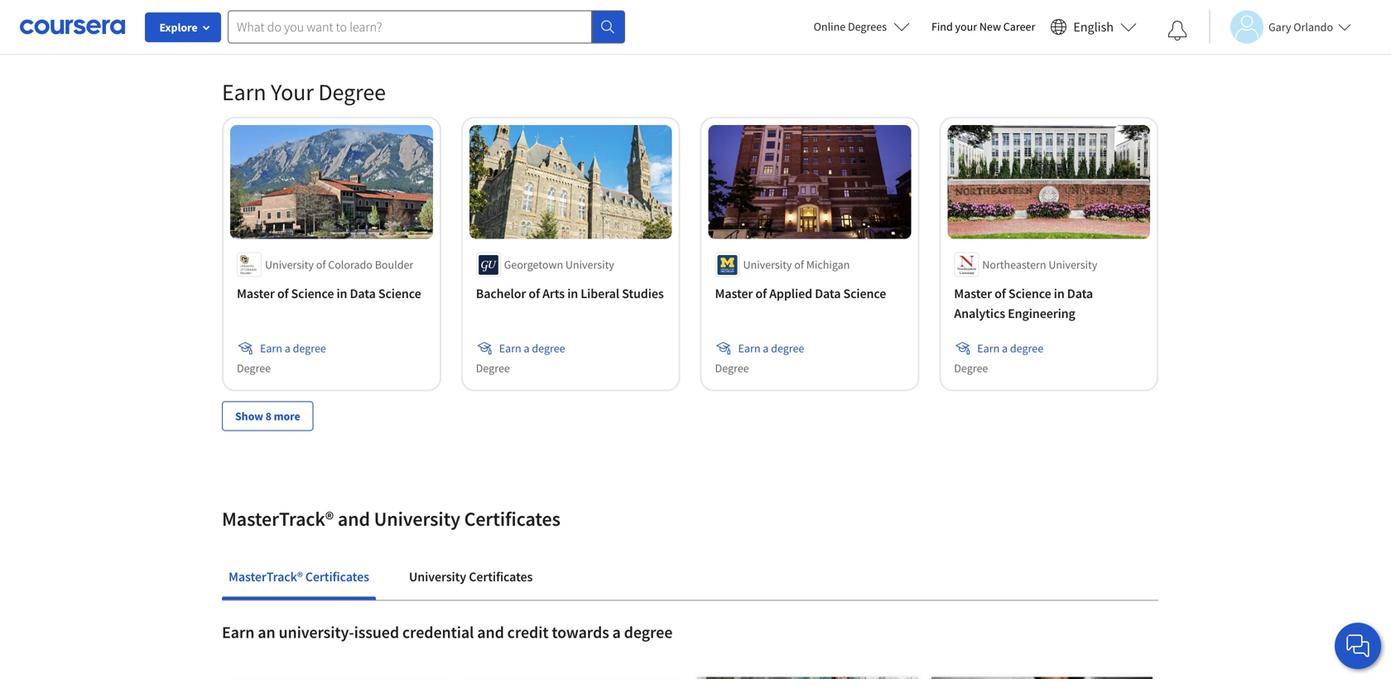 Task type: vqa. For each thing, say whether or not it's contained in the screenshot.
coursera IMAGE
yes



Task type: describe. For each thing, give the bounding box(es) containing it.
a right towards
[[613, 622, 621, 643]]

universidad de los andes image
[[932, 677, 1153, 679]]

university certificates
[[409, 569, 533, 585]]

earn a degree for master of applied data science
[[738, 341, 805, 356]]

related certificate program recommendations tab list
[[222, 557, 1159, 600]]

earn left your
[[222, 77, 266, 106]]

8
[[266, 409, 272, 424]]

degree for master of science in data science
[[237, 361, 271, 376]]

earn your degree collection element
[[212, 51, 1169, 458]]

explore button
[[145, 12, 221, 42]]

2 data from the left
[[815, 285, 841, 302]]

degree for master of science in data science
[[293, 341, 326, 356]]

earn a degree for bachelor of arts in liberal studies
[[499, 341, 565, 356]]

your
[[271, 77, 314, 106]]

university up applied
[[743, 257, 792, 272]]

show 8 more button
[[222, 401, 314, 431]]

master of applied data science link
[[715, 284, 905, 304]]

degree for bachelor of arts in liberal studies
[[476, 361, 510, 376]]

bachelor of arts in liberal studies
[[476, 285, 664, 302]]

bachelor
[[476, 285, 526, 302]]

chat with us image
[[1345, 633, 1372, 659]]

degree for bachelor of arts in liberal studies
[[532, 341, 565, 356]]

of for university of michigan
[[794, 257, 804, 272]]

northeastern
[[983, 257, 1046, 272]]

degree for master of applied data science
[[715, 361, 749, 376]]

an
[[258, 622, 275, 643]]

earn left an
[[222, 622, 255, 643]]

engineering
[[1008, 305, 1076, 322]]

a for master of applied data science
[[763, 341, 769, 356]]

list inside get started with these free courses carousel element
[[222, 17, 1159, 36]]

master for master of applied data science
[[715, 285, 753, 302]]

master for master of science in data analytics engineering
[[954, 285, 992, 302]]

get started with these free courses carousel element
[[222, 0, 1391, 51]]

science inside master of science in data analytics engineering
[[1009, 285, 1052, 302]]

data for analytics
[[1067, 285, 1093, 302]]

find your new career
[[932, 19, 1036, 34]]

show
[[235, 409, 263, 424]]

of for master of science in data science
[[277, 285, 289, 302]]

university certificates button
[[402, 557, 539, 597]]

coursera image
[[20, 13, 125, 40]]

degree for master of applied data science
[[771, 341, 805, 356]]

mastertrack® certificates
[[229, 569, 369, 585]]

show 8 more
[[235, 409, 300, 424]]

master of science in data analytics engineering
[[954, 285, 1093, 322]]

university-
[[279, 622, 354, 643]]

1 horizontal spatial and
[[477, 622, 504, 643]]

degree right towards
[[624, 622, 673, 643]]

university of colorado boulder
[[265, 257, 414, 272]]

online degrees
[[814, 19, 887, 34]]

studies
[[622, 285, 664, 302]]

certificates up university certificates
[[464, 507, 561, 531]]

northeastern university
[[983, 257, 1098, 272]]

earn for master of science in data science
[[260, 341, 282, 356]]

certificates for university certificates
[[469, 569, 533, 585]]

online
[[814, 19, 846, 34]]

degrees
[[848, 19, 887, 34]]

2 science from the left
[[378, 285, 421, 302]]

master of applied data science
[[715, 285, 886, 302]]

boulder
[[375, 257, 414, 272]]

mastertrack® for mastertrack® and university certificates
[[222, 507, 334, 531]]

0 horizontal spatial and
[[338, 507, 370, 531]]

a for master of science in data analytics engineering
[[1002, 341, 1008, 356]]

new
[[980, 19, 1001, 34]]

find your new career link
[[923, 17, 1044, 37]]

in for science
[[337, 285, 347, 302]]

of for master of science in data analytics engineering
[[995, 285, 1006, 302]]

gary orlando
[[1269, 19, 1333, 34]]

gary orlando button
[[1209, 10, 1352, 43]]

online degrees button
[[801, 8, 923, 45]]



Task type: locate. For each thing, give the bounding box(es) containing it.
0 vertical spatial and
[[338, 507, 370, 531]]

of left arts
[[529, 285, 540, 302]]

3 earn a degree from the left
[[738, 341, 805, 356]]

applied
[[769, 285, 812, 302]]

degree down the master of science in data science
[[293, 341, 326, 356]]

master inside master of science in data analytics engineering
[[954, 285, 992, 302]]

earn down bachelor
[[499, 341, 522, 356]]

of for master of applied data science
[[756, 285, 767, 302]]

gary
[[1269, 19, 1292, 34]]

georgetown university
[[504, 257, 614, 272]]

None search field
[[228, 10, 625, 43]]

degree down applied
[[771, 341, 805, 356]]

science down boulder
[[378, 285, 421, 302]]

2 in from the left
[[567, 285, 578, 302]]

1 horizontal spatial data
[[815, 285, 841, 302]]

find
[[932, 19, 953, 34]]

data
[[350, 285, 376, 302], [815, 285, 841, 302], [1067, 285, 1093, 302]]

0 horizontal spatial master
[[237, 285, 275, 302]]

0 horizontal spatial in
[[337, 285, 347, 302]]

mastertrack® certificates button
[[222, 557, 376, 597]]

1 in from the left
[[337, 285, 347, 302]]

show notifications image
[[1168, 21, 1188, 41]]

1 data from the left
[[350, 285, 376, 302]]

master of science in data science
[[237, 285, 421, 302]]

1 vertical spatial and
[[477, 622, 504, 643]]

towards
[[552, 622, 609, 643]]

in for studies
[[567, 285, 578, 302]]

2 earn a degree from the left
[[499, 341, 565, 356]]

university up credential
[[409, 569, 466, 585]]

mastertrack® for mastertrack® certificates
[[229, 569, 303, 585]]

earn a degree down the master of science in data science
[[260, 341, 326, 356]]

mastertrack®
[[222, 507, 334, 531], [229, 569, 303, 585]]

0 horizontal spatial data
[[350, 285, 376, 302]]

a down master of applied data science
[[763, 341, 769, 356]]

2 horizontal spatial in
[[1054, 285, 1065, 302]]

1 horizontal spatial in
[[567, 285, 578, 302]]

2 horizontal spatial data
[[1067, 285, 1093, 302]]

a for bachelor of arts in liberal studies
[[524, 341, 530, 356]]

degree down arts
[[532, 341, 565, 356]]

and
[[338, 507, 370, 531], [477, 622, 504, 643]]

earn a degree down arts
[[499, 341, 565, 356]]

university of michigan
[[743, 257, 850, 272]]

certificates for mastertrack® certificates
[[305, 569, 369, 585]]

career
[[1004, 19, 1036, 34]]

a down bachelor
[[524, 341, 530, 356]]

mastertrack® inside button
[[229, 569, 303, 585]]

earn a degree for master of science in data analytics engineering
[[978, 341, 1044, 356]]

science
[[291, 285, 334, 302], [378, 285, 421, 302], [844, 285, 886, 302], [1009, 285, 1052, 302]]

bachelor of arts in liberal studies link
[[476, 284, 665, 304]]

data down colorado on the top left
[[350, 285, 376, 302]]

english
[[1074, 19, 1114, 35]]

more
[[274, 409, 300, 424]]

credential
[[402, 622, 474, 643]]

earn a degree
[[260, 341, 326, 356], [499, 341, 565, 356], [738, 341, 805, 356], [978, 341, 1044, 356]]

data inside master of science in data analytics engineering
[[1067, 285, 1093, 302]]

certificates
[[464, 507, 561, 531], [305, 569, 369, 585], [469, 569, 533, 585]]

earn your degree
[[222, 77, 386, 106]]

university of michigan image
[[697, 677, 918, 679]]

and left credit
[[477, 622, 504, 643]]

1 horizontal spatial master
[[715, 285, 753, 302]]

data for science
[[350, 285, 376, 302]]

degree down engineering
[[1010, 341, 1044, 356]]

earn a degree for master of science in data science
[[260, 341, 326, 356]]

earn a degree down analytics
[[978, 341, 1044, 356]]

your
[[955, 19, 977, 34]]

3 in from the left
[[1054, 285, 1065, 302]]

a up more
[[285, 341, 291, 356]]

earn down analytics
[[978, 341, 1000, 356]]

2 master from the left
[[715, 285, 753, 302]]

michigan
[[806, 257, 850, 272]]

university up university certificates
[[374, 507, 460, 531]]

liberal
[[581, 285, 620, 302]]

2 horizontal spatial master
[[954, 285, 992, 302]]

in
[[337, 285, 347, 302], [567, 285, 578, 302], [1054, 285, 1065, 302]]

1 vertical spatial mastertrack®
[[229, 569, 303, 585]]

certificates inside button
[[469, 569, 533, 585]]

of up analytics
[[995, 285, 1006, 302]]

data up engineering
[[1067, 285, 1093, 302]]

arts
[[543, 285, 565, 302]]

colorado
[[328, 257, 373, 272]]

english button
[[1044, 0, 1144, 54]]

and up the mastertrack® certificates button
[[338, 507, 370, 531]]

of
[[316, 257, 326, 272], [794, 257, 804, 272], [277, 285, 289, 302], [529, 285, 540, 302], [756, 285, 767, 302], [995, 285, 1006, 302]]

4 earn a degree from the left
[[978, 341, 1044, 356]]

1 master from the left
[[237, 285, 275, 302]]

mastertrack® up an
[[229, 569, 303, 585]]

earn down master of applied data science
[[738, 341, 761, 356]]

science inside master of applied data science link
[[844, 285, 886, 302]]

mastertrack® up the mastertrack® certificates button
[[222, 507, 334, 531]]

0 vertical spatial mastertrack®
[[222, 507, 334, 531]]

master inside master of applied data science link
[[715, 285, 753, 302]]

of left colorado on the top left
[[316, 257, 326, 272]]

data down michigan
[[815, 285, 841, 302]]

in down the university of colorado boulder
[[337, 285, 347, 302]]

master inside master of science in data science link
[[237, 285, 275, 302]]

master of science in data analytics engineering link
[[954, 284, 1144, 324]]

earn for master of science in data analytics engineering
[[978, 341, 1000, 356]]

university up liberal
[[566, 257, 614, 272]]

a
[[285, 341, 291, 356], [524, 341, 530, 356], [763, 341, 769, 356], [1002, 341, 1008, 356], [613, 622, 621, 643]]

mastertrack® and university certificates
[[222, 507, 561, 531]]

of inside master of science in data analytics engineering
[[995, 285, 1006, 302]]

science down the university of colorado boulder
[[291, 285, 334, 302]]

degree
[[318, 77, 386, 106], [237, 361, 271, 376], [476, 361, 510, 376], [715, 361, 749, 376], [954, 361, 988, 376]]

university up the master of science in data science
[[265, 257, 314, 272]]

degree for master of science in data analytics engineering
[[954, 361, 988, 376]]

1 earn a degree from the left
[[260, 341, 326, 356]]

1 science from the left
[[291, 285, 334, 302]]

of for university of colorado boulder
[[316, 257, 326, 272]]

list
[[222, 17, 1159, 36]]

credit
[[507, 622, 549, 643]]

analytics
[[954, 305, 1005, 322]]

issued
[[354, 622, 399, 643]]

of down the university of colorado boulder
[[277, 285, 289, 302]]

certificates inside button
[[305, 569, 369, 585]]

georgetown
[[504, 257, 563, 272]]

of left applied
[[756, 285, 767, 302]]

university
[[265, 257, 314, 272], [566, 257, 614, 272], [743, 257, 792, 272], [1049, 257, 1098, 272], [374, 507, 460, 531], [409, 569, 466, 585]]

3 science from the left
[[844, 285, 886, 302]]

earn for bachelor of arts in liberal studies
[[499, 341, 522, 356]]

a for master of science in data science
[[285, 341, 291, 356]]

orlando
[[1294, 19, 1333, 34]]

a down analytics
[[1002, 341, 1008, 356]]

master
[[237, 285, 275, 302], [715, 285, 753, 302], [954, 285, 992, 302]]

science up engineering
[[1009, 285, 1052, 302]]

of for bachelor of arts in liberal studies
[[529, 285, 540, 302]]

certificates up "university-"
[[305, 569, 369, 585]]

in up engineering
[[1054, 285, 1065, 302]]

earn up 8
[[260, 341, 282, 356]]

university up master of science in data analytics engineering link
[[1049, 257, 1098, 272]]

4 science from the left
[[1009, 285, 1052, 302]]

science down michigan
[[844, 285, 886, 302]]

in for analytics
[[1054, 285, 1065, 302]]

in inside master of science in data analytics engineering
[[1054, 285, 1065, 302]]

earn a degree down applied
[[738, 341, 805, 356]]

3 master from the left
[[954, 285, 992, 302]]

earn for master of applied data science
[[738, 341, 761, 356]]

university inside button
[[409, 569, 466, 585]]

of left michigan
[[794, 257, 804, 272]]

earn
[[222, 77, 266, 106], [260, 341, 282, 356], [499, 341, 522, 356], [738, 341, 761, 356], [978, 341, 1000, 356], [222, 622, 255, 643]]

master of science in data science link
[[237, 284, 426, 304]]

degree
[[293, 341, 326, 356], [532, 341, 565, 356], [771, 341, 805, 356], [1010, 341, 1044, 356], [624, 622, 673, 643]]

degree for master of science in data analytics engineering
[[1010, 341, 1044, 356]]

3 data from the left
[[1067, 285, 1093, 302]]

explore
[[159, 20, 198, 35]]

What do you want to learn? text field
[[228, 10, 592, 43]]

master for master of science in data science
[[237, 285, 275, 302]]

earn an university-issued credential and credit towards a degree
[[222, 622, 673, 643]]

in right arts
[[567, 285, 578, 302]]

certificates up credit
[[469, 569, 533, 585]]



